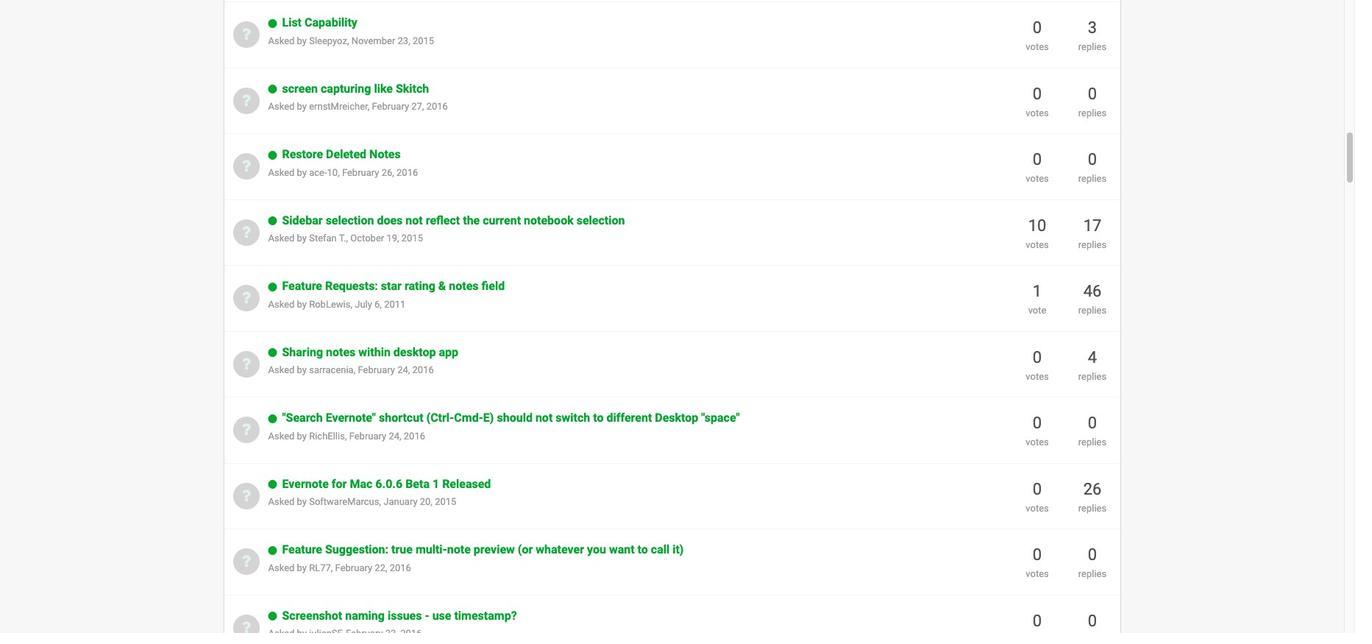 Task type: locate. For each thing, give the bounding box(es) containing it.
3 0 votes from the top
[[1026, 150, 1050, 184]]

2016 down desktop
[[413, 365, 434, 376]]

sarracenia
[[309, 365, 354, 376]]

10 left 17
[[1029, 216, 1047, 235]]

2015 right 20,
[[435, 497, 457, 508]]

"search
[[282, 411, 323, 425]]

notes
[[449, 279, 479, 293], [326, 345, 356, 359]]

5 question image from the top
[[242, 421, 251, 438]]

to left call
[[638, 543, 648, 557]]

by for screen capturing like skitch
[[297, 101, 307, 112]]

6 0 votes from the top
[[1026, 480, 1050, 514]]

0 horizontal spatial 1
[[433, 477, 440, 491]]

votes for sidebar selection does not reflect the current notebook selection
[[1026, 239, 1050, 250]]

question image for feature
[[242, 553, 251, 569]]

votes for evernote for mac 6.0.6 beta 1 released
[[1026, 503, 1050, 514]]

0 vertical spatial question image
[[242, 158, 251, 174]]

vote
[[1029, 305, 1047, 316]]

0 vertical spatial to
[[593, 411, 604, 425]]

, down evernote"
[[345, 431, 347, 442]]

asked for feature requests: star rating & notes field
[[268, 299, 295, 310]]

by down list
[[297, 35, 307, 46]]

7 asked from the top
[[268, 431, 295, 442]]

go to first unread post image
[[268, 84, 277, 95], [268, 216, 277, 226], [268, 348, 277, 358], [268, 414, 277, 424], [268, 480, 277, 490], [268, 611, 277, 622]]

5 votes from the top
[[1026, 371, 1050, 382]]

0 replies down '26 replies'
[[1079, 546, 1107, 579]]

2 selection from the left
[[577, 213, 625, 227]]

, down suggestion:
[[331, 562, 333, 573]]

5 0 votes from the top
[[1026, 414, 1050, 448]]

by for feature suggestion: true multi-note preview (or whatever you want to call it)
[[297, 562, 307, 573]]

desktop
[[655, 411, 699, 425]]

0 replies up 17
[[1079, 150, 1107, 184]]

asked by ace-10 , february 26, 2016
[[268, 167, 418, 178]]

question image for evernote
[[242, 487, 251, 503]]

9 asked from the top
[[268, 562, 295, 573]]

2 asked from the top
[[268, 101, 295, 112]]

0 replies for "search evernote" shortcut (ctrl-cmd-e) should not switch to different desktop "space"
[[1079, 414, 1107, 448]]

selection up the asked by stefan t. , october 19, 2015
[[326, 213, 374, 227]]

july
[[355, 299, 372, 310]]

feature up roblewis
[[282, 279, 322, 293]]

24, down desktop
[[398, 365, 410, 376]]

february down evernote"
[[349, 431, 387, 442]]

go to first unread post image for screen capturing like skitch
[[268, 84, 277, 95]]

feature requests: star rating & notes field
[[282, 279, 505, 293]]

4 0 replies from the top
[[1079, 546, 1107, 579]]

5 go to first unread post image from the top
[[268, 480, 277, 490]]

1 horizontal spatial to
[[638, 543, 648, 557]]

2 replies from the top
[[1079, 107, 1107, 118]]

0 vertical spatial feature
[[282, 279, 322, 293]]

9 by from the top
[[297, 562, 307, 573]]

question image for sharing
[[242, 356, 251, 372]]

sidebar
[[282, 213, 323, 227]]

0 replies down 3 replies
[[1079, 84, 1107, 118]]

2015 for 26
[[435, 497, 457, 508]]

asked for feature suggestion: true multi-note preview (or whatever you want to call it)
[[268, 562, 295, 573]]

0 vertical spatial 24,
[[398, 365, 410, 376]]

, for capability
[[347, 35, 349, 46]]

0
[[1033, 19, 1042, 37], [1033, 84, 1042, 103], [1089, 84, 1098, 103], [1033, 150, 1042, 169], [1089, 150, 1098, 169], [1033, 348, 1042, 366], [1033, 414, 1042, 432], [1089, 414, 1098, 432], [1033, 480, 1042, 498], [1033, 546, 1042, 564], [1089, 546, 1098, 564], [1033, 612, 1042, 630], [1089, 612, 1098, 630]]

1 go to first unread post image from the top
[[268, 84, 277, 95]]

to right switch
[[593, 411, 604, 425]]

go to first unread post image for restore deleted notes
[[268, 150, 277, 160]]

sharing notes within desktop app
[[282, 345, 459, 359]]

1 selection from the left
[[326, 213, 374, 227]]

votes
[[1026, 41, 1050, 52], [1026, 107, 1050, 118], [1026, 173, 1050, 184], [1026, 239, 1050, 250], [1026, 371, 1050, 382], [1026, 437, 1050, 448], [1026, 503, 1050, 514], [1026, 568, 1050, 579]]

3 question image from the top
[[242, 224, 251, 240]]

22,
[[375, 562, 388, 573]]

roblewis link
[[309, 299, 351, 310]]

27,
[[412, 101, 424, 112]]

go to first unread post image left the screen
[[268, 84, 277, 95]]

"space"
[[702, 411, 740, 425]]

deleted
[[326, 147, 367, 161]]

6 votes from the top
[[1026, 437, 1050, 448]]

field
[[482, 279, 505, 293]]

replies
[[1079, 41, 1107, 52], [1079, 107, 1107, 118], [1079, 173, 1107, 184], [1079, 239, 1107, 250], [1079, 305, 1107, 316], [1079, 371, 1107, 382], [1079, 437, 1107, 448], [1079, 503, 1107, 514], [1079, 568, 1107, 579]]

replies for beta
[[1079, 503, 1107, 514]]

votes for screen capturing like skitch
[[1026, 107, 1050, 118]]

7 0 votes from the top
[[1026, 546, 1050, 579]]

asked down "search
[[268, 431, 295, 442]]

list capability
[[282, 16, 358, 30]]

4 0 votes from the top
[[1026, 348, 1050, 382]]

by down "search
[[297, 431, 307, 442]]

asked by softwaremarcus , january 20, 2015
[[268, 497, 457, 508]]

evernote
[[282, 477, 329, 491]]

go to first unread post image for screenshot naming issues - use timestamp?
[[268, 611, 277, 622]]

by down the screen
[[297, 101, 307, 112]]

asked down sidebar
[[268, 233, 295, 244]]

asked by ernstmreicher , february 27, 2016
[[268, 101, 448, 112]]

for
[[332, 477, 347, 491]]

beta
[[406, 477, 430, 491]]

february for shortcut
[[349, 431, 387, 442]]

feature
[[282, 279, 322, 293], [282, 543, 322, 557]]

asked down sharing
[[268, 365, 295, 376]]

9 replies from the top
[[1079, 568, 1107, 579]]

screen
[[282, 82, 318, 95]]

go to first unread post image left restore
[[268, 150, 277, 160]]

2016 down true
[[390, 562, 411, 573]]

naming
[[345, 609, 385, 623]]

go to first unread post image
[[268, 18, 277, 29], [268, 150, 277, 160], [268, 282, 277, 292], [268, 545, 277, 556]]

evernote"
[[326, 411, 376, 425]]

sleepyoz
[[309, 35, 347, 46]]

2 vertical spatial question image
[[242, 619, 251, 633]]

, down screen capturing like skitch
[[368, 101, 370, 112]]

2 question image from the top
[[242, 92, 251, 108]]

7 by from the top
[[297, 431, 307, 442]]

1 0 replies from the top
[[1079, 84, 1107, 118]]

, for requests:
[[351, 299, 353, 310]]

1 go to first unread post image from the top
[[268, 18, 277, 29]]

by down sharing
[[297, 365, 307, 376]]

10 down restore deleted notes on the left top of the page
[[327, 167, 338, 178]]

selection right notebook
[[577, 213, 625, 227]]

7 replies from the top
[[1079, 437, 1107, 448]]

2015 right 19, on the left top of the page
[[402, 233, 423, 244]]

7 votes from the top
[[1026, 503, 1050, 514]]

3 asked from the top
[[268, 167, 295, 178]]

, left july
[[351, 299, 353, 310]]

3 go to first unread post image from the top
[[268, 282, 277, 292]]

1 vertical spatial feature
[[282, 543, 322, 557]]

10 inside 10 votes
[[1029, 216, 1047, 235]]

2 feature from the top
[[282, 543, 322, 557]]

2 0 votes from the top
[[1026, 84, 1050, 118]]

go to first unread post image left sharing
[[268, 348, 277, 358]]

4
[[1089, 348, 1098, 366]]

october
[[351, 233, 384, 244]]

4 asked from the top
[[268, 233, 295, 244]]

, down evernote for mac 6.0.6 beta 1 released
[[379, 497, 381, 508]]

0 replies for restore deleted notes
[[1079, 150, 1107, 184]]

4 votes from the top
[[1026, 239, 1050, 250]]

use
[[433, 609, 452, 623]]

not left switch
[[536, 411, 553, 425]]

go to first unread post image up asked by rl77 , february 22, 2016
[[268, 545, 277, 556]]

, down sharing notes within desktop app link
[[354, 365, 356, 376]]

8 replies from the top
[[1079, 503, 1107, 514]]

3 by from the top
[[297, 167, 307, 178]]

asked for "search evernote" shortcut (ctrl-cmd-e) should not switch to different desktop "space"
[[268, 431, 295, 442]]

does
[[377, 213, 403, 227]]

0 vertical spatial notes
[[449, 279, 479, 293]]

app
[[439, 345, 459, 359]]

2015
[[413, 35, 434, 46], [402, 233, 423, 244], [435, 497, 457, 508]]

february down suggestion:
[[335, 562, 373, 573]]

1 votes from the top
[[1026, 41, 1050, 52]]

rl77
[[309, 562, 331, 573]]

issues
[[388, 609, 422, 623]]

votes for sharing notes within desktop app
[[1026, 371, 1050, 382]]

mac
[[350, 477, 373, 491]]

0 votes
[[1026, 19, 1050, 52], [1026, 84, 1050, 118], [1026, 150, 1050, 184], [1026, 348, 1050, 382], [1026, 414, 1050, 448], [1026, 480, 1050, 514], [1026, 546, 1050, 579]]

replies for app
[[1079, 371, 1107, 382]]

e)
[[484, 411, 494, 425]]

1 inside 1 vote
[[1033, 282, 1042, 301]]

sidebar selection does not reflect the current notebook selection
[[282, 213, 625, 227]]

0 votes for desktop
[[1026, 348, 1050, 382]]

1 vertical spatial notes
[[326, 345, 356, 359]]

not right does
[[406, 213, 423, 227]]

4 replies from the top
[[1079, 239, 1107, 250]]

by for feature requests: star rating & notes field
[[297, 299, 307, 310]]

8 asked from the top
[[268, 497, 295, 508]]

by left ace-
[[297, 167, 307, 178]]

0 vertical spatial 1
[[1033, 282, 1042, 301]]

1 horizontal spatial 10
[[1029, 216, 1047, 235]]

4 by from the top
[[297, 233, 307, 244]]

notes up sarracenia
[[326, 345, 356, 359]]

2016 down the shortcut
[[404, 431, 425, 442]]

2015 for 3
[[413, 35, 434, 46]]

2 question image from the top
[[242, 290, 251, 306]]

2 votes from the top
[[1026, 107, 1050, 118]]

6 by from the top
[[297, 365, 307, 376]]

2 by from the top
[[297, 101, 307, 112]]

asked down evernote
[[268, 497, 295, 508]]

notes right &
[[449, 279, 479, 293]]

asked left rl77
[[268, 562, 295, 573]]

asked for screen capturing like skitch
[[268, 101, 295, 112]]

2016 for desktop
[[413, 365, 434, 376]]

go to first unread post image up the asked by roblewis , july 6, 2011
[[268, 282, 277, 292]]

screenshot naming issues - use timestamp? link
[[282, 609, 517, 623]]

6 replies from the top
[[1079, 371, 1107, 382]]

asked down the screen
[[268, 101, 295, 112]]

go to first unread post image left sidebar
[[268, 216, 277, 226]]

switch
[[556, 411, 591, 425]]

4 go to first unread post image from the top
[[268, 545, 277, 556]]

1 vote
[[1029, 282, 1047, 316]]

2016 right 27,
[[427, 101, 448, 112]]

preview
[[474, 543, 515, 557]]

1 vertical spatial 10
[[1029, 216, 1047, 235]]

1 horizontal spatial notes
[[449, 279, 479, 293]]

2 go to first unread post image from the top
[[268, 150, 277, 160]]

0 horizontal spatial not
[[406, 213, 423, 227]]

,
[[347, 35, 349, 46], [368, 101, 370, 112], [338, 167, 340, 178], [346, 233, 348, 244], [351, 299, 353, 310], [354, 365, 356, 376], [345, 431, 347, 442], [379, 497, 381, 508], [331, 562, 333, 573]]

, for capturing
[[368, 101, 370, 112]]

go to first unread post image left list
[[268, 18, 277, 29]]

asked by roblewis , july 6, 2011
[[268, 299, 406, 310]]

sharing notes within desktop app link
[[282, 345, 459, 359]]

asked for list capability
[[268, 35, 295, 46]]

should
[[497, 411, 533, 425]]

6 go to first unread post image from the top
[[268, 611, 277, 622]]

(ctrl-
[[427, 411, 454, 425]]

5 by from the top
[[297, 299, 307, 310]]

go to first unread post image left "search
[[268, 414, 277, 424]]

1 horizontal spatial not
[[536, 411, 553, 425]]

0 vertical spatial 2015
[[413, 35, 434, 46]]

1 vertical spatial not
[[536, 411, 553, 425]]

want
[[609, 543, 635, 557]]

go to first unread post image for list capability
[[268, 18, 277, 29]]

go to first unread post image left screenshot
[[268, 611, 277, 622]]

go to first unread post image for sidebar selection does not reflect the current notebook selection
[[268, 216, 277, 226]]

february
[[372, 101, 409, 112], [342, 167, 379, 178], [358, 365, 395, 376], [349, 431, 387, 442], [335, 562, 373, 573]]

1 vertical spatial 2015
[[402, 233, 423, 244]]

1 horizontal spatial 1
[[1033, 282, 1042, 301]]

timestamp?
[[455, 609, 517, 623]]

by down evernote
[[297, 497, 307, 508]]

0 votes for skitch
[[1026, 84, 1050, 118]]

2015 right 23,
[[413, 35, 434, 46]]

by left rl77 link
[[297, 562, 307, 573]]

asked down restore
[[268, 167, 295, 178]]

, down capability at the top of the page
[[347, 35, 349, 46]]

by left roblewis
[[297, 299, 307, 310]]

the
[[463, 213, 480, 227]]

24, down the shortcut
[[389, 431, 402, 442]]

capturing
[[321, 82, 371, 95]]

0 vertical spatial not
[[406, 213, 423, 227]]

sidebar selection does not reflect the current notebook selection link
[[282, 213, 625, 227]]

question image
[[242, 26, 251, 42], [242, 92, 251, 108], [242, 224, 251, 240], [242, 356, 251, 372], [242, 421, 251, 438], [242, 487, 251, 503], [242, 553, 251, 569]]

1 question image from the top
[[242, 26, 251, 42]]

1 feature from the top
[[282, 279, 322, 293]]

february down like
[[372, 101, 409, 112]]

0 replies up 26 on the bottom
[[1079, 414, 1107, 448]]

question image
[[242, 158, 251, 174], [242, 290, 251, 306], [242, 619, 251, 633]]

feature up rl77 link
[[282, 543, 322, 557]]

november
[[352, 35, 396, 46]]

asked left roblewis
[[268, 299, 295, 310]]

5 asked from the top
[[268, 299, 295, 310]]

4 go to first unread post image from the top
[[268, 414, 277, 424]]

question image for sidebar
[[242, 224, 251, 240]]

asked by rl77 , february 22, 2016
[[268, 562, 411, 573]]

january
[[384, 497, 418, 508]]

2 go to first unread post image from the top
[[268, 216, 277, 226]]

2016 for multi-
[[390, 562, 411, 573]]

20,
[[420, 497, 433, 508]]

0 horizontal spatial selection
[[326, 213, 374, 227]]

2016 for (ctrl-
[[404, 431, 425, 442]]

1 horizontal spatial selection
[[577, 213, 625, 227]]

1 question image from the top
[[242, 158, 251, 174]]

5 replies from the top
[[1079, 305, 1107, 316]]

asked by sarracenia , february 24, 2016
[[268, 365, 434, 376]]

8 votes from the top
[[1026, 568, 1050, 579]]

1 vertical spatial 24,
[[389, 431, 402, 442]]

26,
[[382, 167, 394, 178]]

replies for reflect
[[1079, 239, 1107, 250]]

2 0 replies from the top
[[1079, 150, 1107, 184]]

by down sidebar
[[297, 233, 307, 244]]

1 asked from the top
[[268, 35, 295, 46]]

like
[[374, 82, 393, 95]]

7 question image from the top
[[242, 553, 251, 569]]

3 go to first unread post image from the top
[[268, 348, 277, 358]]

go to first unread post image left evernote
[[268, 480, 277, 490]]

1 by from the top
[[297, 35, 307, 46]]

8 by from the top
[[297, 497, 307, 508]]

3 votes from the top
[[1026, 173, 1050, 184]]

screenshot
[[282, 609, 342, 623]]

, for notes
[[354, 365, 356, 376]]

4 question image from the top
[[242, 356, 251, 372]]

1 up vote
[[1033, 282, 1042, 301]]

1 right beta
[[433, 477, 440, 491]]

0 vertical spatial 10
[[327, 167, 338, 178]]

by for sharing notes within desktop app
[[297, 365, 307, 376]]

6.0.6
[[376, 477, 403, 491]]

question image for 1
[[242, 290, 251, 306]]

desktop
[[394, 345, 436, 359]]

6 question image from the top
[[242, 487, 251, 503]]

0 votes for multi-
[[1026, 546, 1050, 579]]

6 asked from the top
[[268, 365, 295, 376]]

question image for 0
[[242, 158, 251, 174]]

1 vertical spatial question image
[[242, 290, 251, 306]]

2 vertical spatial 2015
[[435, 497, 457, 508]]

3 0 replies from the top
[[1079, 414, 1107, 448]]

asked down list
[[268, 35, 295, 46]]

february down within
[[358, 365, 395, 376]]

released
[[443, 477, 491, 491]]

cmd-
[[454, 411, 484, 425]]



Task type: describe. For each thing, give the bounding box(es) containing it.
restore deleted notes
[[282, 147, 401, 161]]

0 votes for 6.0.6
[[1026, 480, 1050, 514]]

question image for "search
[[242, 421, 251, 438]]

screenshot naming issues - use timestamp?
[[282, 609, 517, 623]]

ernstmreicher link
[[309, 101, 368, 112]]

, for suggestion:
[[331, 562, 333, 573]]

ernstmreicher
[[309, 101, 368, 112]]

24, for 4
[[398, 365, 410, 376]]

asked for evernote for mac 6.0.6 beta 1 released
[[268, 497, 295, 508]]

true
[[392, 543, 413, 557]]

february for true
[[335, 562, 373, 573]]

0 horizontal spatial notes
[[326, 345, 356, 359]]

go to first unread post image for evernote for mac 6.0.6 beta 1 released
[[268, 480, 277, 490]]

go to first unread post image for "search evernote" shortcut (ctrl-cmd-e) should not switch to different desktop "space"
[[268, 414, 277, 424]]

2016 for skitch
[[427, 101, 448, 112]]

screen capturing like skitch link
[[282, 82, 429, 95]]

ace-
[[309, 167, 327, 178]]

different
[[607, 411, 652, 425]]

it)
[[673, 543, 684, 557]]

46
[[1084, 282, 1102, 301]]

, for evernote"
[[345, 431, 347, 442]]

softwaremarcus link
[[309, 497, 379, 508]]

february for within
[[358, 365, 395, 376]]

"search evernote" shortcut (ctrl-cmd-e) should not switch to different desktop "space" link
[[282, 411, 740, 425]]

by for evernote for mac 6.0.6 beta 1 released
[[297, 497, 307, 508]]

19,
[[387, 233, 399, 244]]

notes
[[370, 147, 401, 161]]

17
[[1084, 216, 1102, 235]]

ace-10 link
[[309, 167, 338, 178]]

23,
[[398, 35, 411, 46]]

rl77 link
[[309, 562, 331, 573]]

2016 right the 26,
[[397, 167, 418, 178]]

list
[[282, 16, 302, 30]]

3
[[1089, 19, 1098, 37]]

asked for restore deleted notes
[[268, 167, 295, 178]]

stefan t. link
[[309, 233, 346, 244]]

sleepyoz link
[[309, 35, 347, 46]]

4 replies
[[1079, 348, 1107, 382]]

3 question image from the top
[[242, 619, 251, 633]]

february down deleted
[[342, 167, 379, 178]]

you
[[587, 543, 607, 557]]

t.
[[339, 233, 346, 244]]

replies for &
[[1079, 305, 1107, 316]]

0 horizontal spatial to
[[593, 411, 604, 425]]

star
[[381, 279, 402, 293]]

votes for feature suggestion: true multi-note preview (or whatever you want to call it)
[[1026, 568, 1050, 579]]

feature for 1
[[282, 279, 322, 293]]

reflect
[[426, 213, 460, 227]]

feature requests: star rating & notes field link
[[282, 279, 505, 293]]

votes for list capability
[[1026, 41, 1050, 52]]

1 0 votes from the top
[[1026, 19, 1050, 52]]

asked by stefan t. , october 19, 2015
[[268, 233, 423, 244]]

multi-
[[416, 543, 447, 557]]

asked for sidebar selection does not reflect the current notebook selection
[[268, 233, 295, 244]]

richellis
[[309, 431, 345, 442]]

asked for sharing notes within desktop app
[[268, 365, 295, 376]]

go to first unread post image for feature suggestion: true multi-note preview (or whatever you want to call it)
[[268, 545, 277, 556]]

3 replies from the top
[[1079, 173, 1107, 184]]

, left october
[[346, 233, 348, 244]]

rating
[[405, 279, 436, 293]]

richellis link
[[309, 431, 345, 442]]

"search evernote" shortcut (ctrl-cmd-e) should not switch to different desktop "space"
[[282, 411, 740, 425]]

replies for cmd-
[[1079, 437, 1107, 448]]

feature suggestion: true multi-note preview (or whatever you want to call it)
[[282, 543, 684, 557]]

sarracenia link
[[309, 365, 354, 376]]

3 replies
[[1079, 19, 1107, 52]]

evernote for mac 6.0.6 beta 1 released
[[282, 477, 491, 491]]

feature for 0
[[282, 543, 322, 557]]

17 replies
[[1079, 216, 1107, 250]]

1 vertical spatial to
[[638, 543, 648, 557]]

26 replies
[[1079, 480, 1107, 514]]

screen capturing like skitch
[[282, 82, 429, 95]]

question image for screen
[[242, 92, 251, 108]]

by for restore deleted notes
[[297, 167, 307, 178]]

february for like
[[372, 101, 409, 112]]

1 replies from the top
[[1079, 41, 1107, 52]]

, down restore deleted notes on the left top of the page
[[338, 167, 340, 178]]

0 replies for screen capturing like skitch
[[1079, 84, 1107, 118]]

list capability link
[[282, 16, 358, 30]]

within
[[359, 345, 391, 359]]

go to first unread post image for sharing notes within desktop app
[[268, 348, 277, 358]]

2011
[[384, 299, 406, 310]]

note
[[447, 543, 471, 557]]

stefan
[[309, 233, 337, 244]]

softwaremarcus
[[309, 497, 379, 508]]

go to first unread post image for feature requests: star rating & notes field
[[268, 282, 277, 292]]

0 votes for (ctrl-
[[1026, 414, 1050, 448]]

current
[[483, 213, 521, 227]]

by for "search evernote" shortcut (ctrl-cmd-e) should not switch to different desktop "space"
[[297, 431, 307, 442]]

restore
[[282, 147, 323, 161]]

0 horizontal spatial 10
[[327, 167, 338, 178]]

sharing
[[282, 345, 323, 359]]

skitch
[[396, 82, 429, 95]]

replies for note
[[1079, 568, 1107, 579]]

1 vertical spatial 1
[[433, 477, 440, 491]]

capability
[[305, 16, 358, 30]]

10 votes
[[1026, 216, 1050, 250]]

votes for restore deleted notes
[[1026, 173, 1050, 184]]

by for list capability
[[297, 35, 307, 46]]

by for sidebar selection does not reflect the current notebook selection
[[297, 233, 307, 244]]

notebook
[[524, 213, 574, 227]]

24, for 0
[[389, 431, 402, 442]]

asked by richellis , february 24, 2016
[[268, 431, 425, 442]]

26
[[1084, 480, 1102, 498]]

feature suggestion: true multi-note preview (or whatever you want to call it) link
[[282, 543, 684, 557]]

asked by sleepyoz , november 23, 2015
[[268, 35, 434, 46]]

, for for
[[379, 497, 381, 508]]

-
[[425, 609, 430, 623]]

question image for list
[[242, 26, 251, 42]]

&
[[439, 279, 446, 293]]

0 replies for feature suggestion: true multi-note preview (or whatever you want to call it)
[[1079, 546, 1107, 579]]

46 replies
[[1079, 282, 1107, 316]]

votes for "search evernote" shortcut (ctrl-cmd-e) should not switch to different desktop "space"
[[1026, 437, 1050, 448]]



Task type: vqa. For each thing, say whether or not it's contained in the screenshot.


